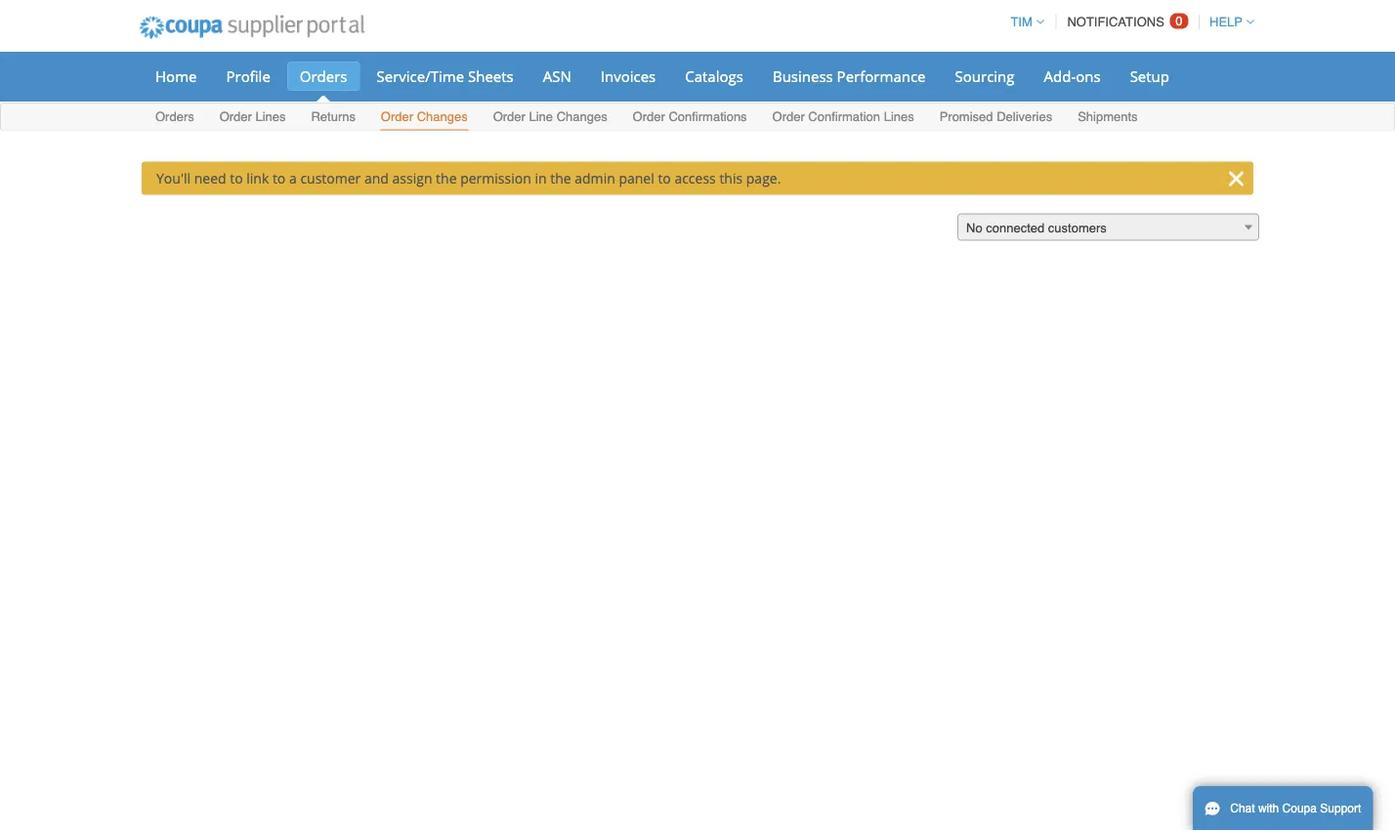 Task type: locate. For each thing, give the bounding box(es) containing it.
4 order from the left
[[633, 109, 665, 124]]

orders for right orders link
[[300, 66, 347, 86]]

2 changes from the left
[[557, 109, 608, 124]]

add-ons link
[[1032, 62, 1114, 91]]

order
[[220, 109, 252, 124], [381, 109, 414, 124], [493, 109, 526, 124], [633, 109, 665, 124], [773, 109, 805, 124]]

admin
[[575, 169, 616, 188]]

1 horizontal spatial orders
[[300, 66, 347, 86]]

1 horizontal spatial to
[[273, 169, 286, 188]]

coupa supplier portal image
[[126, 3, 378, 52]]

order left line
[[493, 109, 526, 124]]

order down service/time
[[381, 109, 414, 124]]

orders link
[[287, 62, 360, 91], [154, 105, 195, 130]]

help
[[1210, 15, 1243, 29]]

the right in
[[551, 169, 571, 188]]

No connected customers text field
[[959, 215, 1259, 242]]

0 horizontal spatial lines
[[256, 109, 286, 124]]

order confirmations link
[[632, 105, 748, 130]]

changes right line
[[557, 109, 608, 124]]

order down invoices link
[[633, 109, 665, 124]]

0 horizontal spatial orders
[[155, 109, 194, 124]]

order line changes link
[[492, 105, 609, 130]]

2 horizontal spatial to
[[658, 169, 671, 188]]

chat with coupa support button
[[1194, 787, 1374, 832]]

you'll
[[156, 169, 191, 188]]

shipments
[[1078, 109, 1138, 124]]

2 order from the left
[[381, 109, 414, 124]]

permission
[[461, 169, 532, 188]]

invoices
[[601, 66, 656, 86]]

in
[[535, 169, 547, 188]]

notifications
[[1068, 15, 1165, 29]]

1 order from the left
[[220, 109, 252, 124]]

help link
[[1201, 15, 1255, 29]]

orders for leftmost orders link
[[155, 109, 194, 124]]

to left link
[[230, 169, 243, 188]]

0 horizontal spatial the
[[436, 169, 457, 188]]

1 vertical spatial orders
[[155, 109, 194, 124]]

order for order confirmations
[[633, 109, 665, 124]]

0 horizontal spatial to
[[230, 169, 243, 188]]

navigation
[[1002, 3, 1255, 41]]

lines down profile link
[[256, 109, 286, 124]]

1 horizontal spatial the
[[551, 169, 571, 188]]

orders up returns
[[300, 66, 347, 86]]

to
[[230, 169, 243, 188], [273, 169, 286, 188], [658, 169, 671, 188]]

orders link up returns
[[287, 62, 360, 91]]

business
[[773, 66, 834, 86]]

add-ons
[[1044, 66, 1101, 86]]

0 vertical spatial orders link
[[287, 62, 360, 91]]

1 vertical spatial orders link
[[154, 105, 195, 130]]

1 the from the left
[[436, 169, 457, 188]]

5 order from the left
[[773, 109, 805, 124]]

asn
[[543, 66, 572, 86]]

order confirmations
[[633, 109, 747, 124]]

catalogs
[[685, 66, 744, 86]]

the
[[436, 169, 457, 188], [551, 169, 571, 188]]

3 order from the left
[[493, 109, 526, 124]]

order line changes
[[493, 109, 608, 124]]

0 horizontal spatial changes
[[417, 109, 468, 124]]

3 to from the left
[[658, 169, 671, 188]]

profile
[[226, 66, 271, 86]]

ons
[[1076, 66, 1101, 86]]

chat with coupa support
[[1231, 803, 1362, 816]]

changes down service/time sheets link at the left top of page
[[417, 109, 468, 124]]

order down profile link
[[220, 109, 252, 124]]

profile link
[[214, 62, 283, 91]]

home link
[[143, 62, 210, 91]]

1 horizontal spatial changes
[[557, 109, 608, 124]]

notifications 0
[[1068, 14, 1183, 29]]

2 lines from the left
[[884, 109, 915, 124]]

0
[[1176, 14, 1183, 28]]

changes
[[417, 109, 468, 124], [557, 109, 608, 124]]

assign
[[392, 169, 433, 188]]

link
[[247, 169, 269, 188]]

order changes link
[[380, 105, 469, 130]]

orders link down home "link"
[[154, 105, 195, 130]]

order down business
[[773, 109, 805, 124]]

orders
[[300, 66, 347, 86], [155, 109, 194, 124]]

orders down home "link"
[[155, 109, 194, 124]]

to left the a
[[273, 169, 286, 188]]

setup
[[1131, 66, 1170, 86]]

to right "panel"
[[658, 169, 671, 188]]

1 changes from the left
[[417, 109, 468, 124]]

order lines link
[[219, 105, 287, 130]]

setup link
[[1118, 62, 1183, 91]]

promised deliveries link
[[939, 105, 1054, 130]]

the right assign
[[436, 169, 457, 188]]

tim
[[1011, 15, 1033, 29]]

lines down performance
[[884, 109, 915, 124]]

catalogs link
[[673, 62, 756, 91]]

service/time sheets link
[[364, 62, 527, 91]]

home
[[155, 66, 197, 86]]

add-
[[1044, 66, 1076, 86]]

asn link
[[531, 62, 584, 91]]

with
[[1259, 803, 1280, 816]]

customer
[[300, 169, 361, 188]]

lines
[[256, 109, 286, 124], [884, 109, 915, 124]]

service/time sheets
[[377, 66, 514, 86]]

this
[[720, 169, 743, 188]]

1 horizontal spatial lines
[[884, 109, 915, 124]]

order confirmation lines
[[773, 109, 915, 124]]

0 horizontal spatial orders link
[[154, 105, 195, 130]]

business performance
[[773, 66, 926, 86]]

access
[[675, 169, 716, 188]]

tim link
[[1002, 15, 1045, 29]]

connected
[[987, 221, 1045, 236]]

1 horizontal spatial orders link
[[287, 62, 360, 91]]

0 vertical spatial orders
[[300, 66, 347, 86]]



Task type: vqa. For each thing, say whether or not it's contained in the screenshot.
the topmost the orders
yes



Task type: describe. For each thing, give the bounding box(es) containing it.
2 to from the left
[[273, 169, 286, 188]]

No connected customers field
[[958, 214, 1260, 242]]

you'll need to link to a customer and assign the permission in the admin panel to access this page.
[[156, 169, 781, 188]]

line
[[529, 109, 553, 124]]

page.
[[747, 169, 781, 188]]

and
[[365, 169, 389, 188]]

shipments link
[[1077, 105, 1139, 130]]

promised deliveries
[[940, 109, 1053, 124]]

confirmation
[[809, 109, 881, 124]]

invoices link
[[588, 62, 669, 91]]

chat
[[1231, 803, 1256, 816]]

service/time
[[377, 66, 464, 86]]

order for order changes
[[381, 109, 414, 124]]

navigation containing notifications 0
[[1002, 3, 1255, 41]]

need
[[194, 169, 226, 188]]

1 lines from the left
[[256, 109, 286, 124]]

changes inside order changes link
[[417, 109, 468, 124]]

order for order line changes
[[493, 109, 526, 124]]

coupa
[[1283, 803, 1318, 816]]

order changes
[[381, 109, 468, 124]]

confirmations
[[669, 109, 747, 124]]

order confirmation lines link
[[772, 105, 916, 130]]

customers
[[1049, 221, 1107, 236]]

1 to from the left
[[230, 169, 243, 188]]

support
[[1321, 803, 1362, 816]]

no
[[967, 221, 983, 236]]

performance
[[837, 66, 926, 86]]

changes inside order line changes link
[[557, 109, 608, 124]]

order lines
[[220, 109, 286, 124]]

returns
[[311, 109, 356, 124]]

returns link
[[310, 105, 357, 130]]

sourcing
[[956, 66, 1015, 86]]

no connected customers
[[967, 221, 1107, 236]]

sourcing link
[[943, 62, 1028, 91]]

promised
[[940, 109, 994, 124]]

order for order confirmation lines
[[773, 109, 805, 124]]

deliveries
[[997, 109, 1053, 124]]

business performance link
[[760, 62, 939, 91]]

panel
[[619, 169, 655, 188]]

2 the from the left
[[551, 169, 571, 188]]

order for order lines
[[220, 109, 252, 124]]

a
[[289, 169, 297, 188]]

sheets
[[468, 66, 514, 86]]



